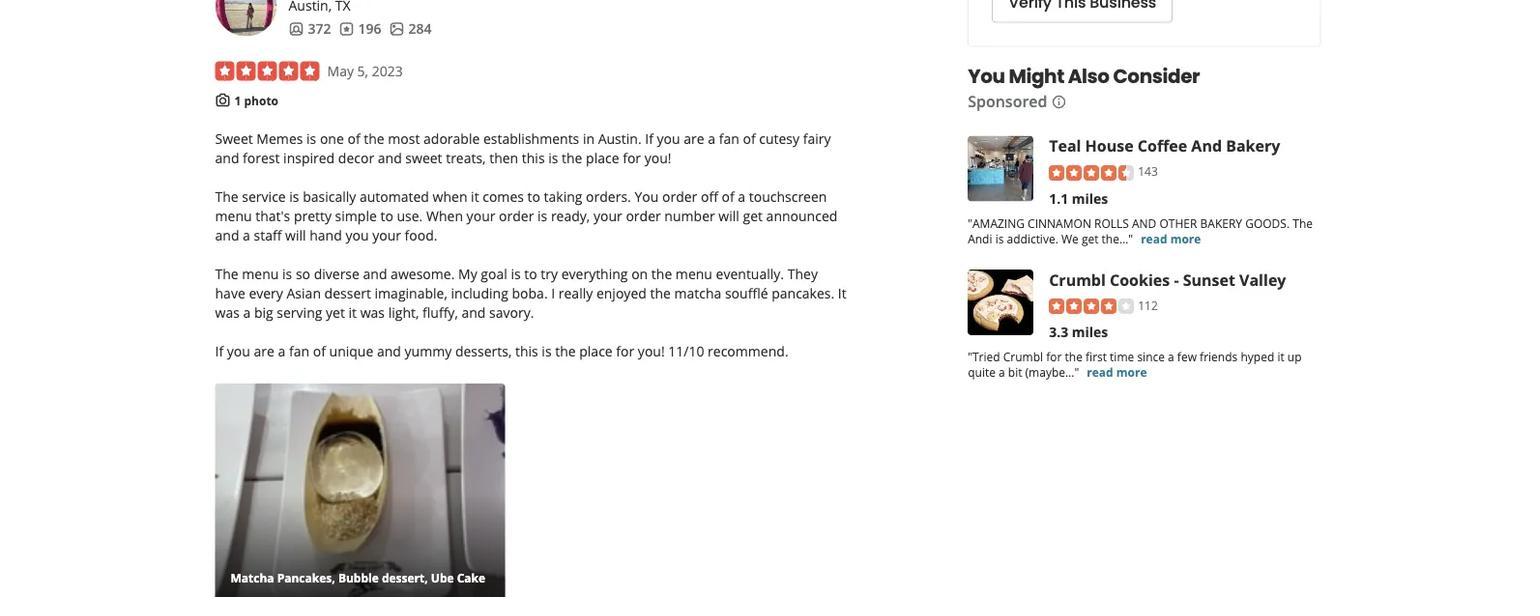 Task type: vqa. For each thing, say whether or not it's contained in the screenshot.
leftmost you
yes



Task type: locate. For each thing, give the bounding box(es) containing it.
0 vertical spatial get
[[743, 206, 763, 225]]

1 vertical spatial get
[[1082, 230, 1099, 246]]

a
[[708, 129, 716, 147], [738, 187, 746, 205], [243, 226, 250, 244], [243, 303, 251, 321], [278, 342, 286, 360], [1168, 349, 1175, 365], [999, 364, 1005, 380]]

it inside '"tried crumbl for the first time since a few friends hyped it up quite a bit (maybe…"'
[[1278, 349, 1285, 365]]

you down 'have'
[[227, 342, 250, 360]]

of left cutesy
[[743, 129, 756, 147]]

recommend.
[[708, 342, 789, 360]]

including
[[451, 284, 508, 302]]

place down in
[[586, 148, 619, 167]]

and inside 'the service is basically automated when it comes to taking orders. you order off of a touchscreen menu that's pretty simple to use. when your order is ready, your order number will get announced and a staff will hand you your food.'
[[215, 226, 239, 244]]

simple
[[335, 206, 377, 225]]

1 horizontal spatial fan
[[719, 129, 740, 147]]

if down 'have'
[[215, 342, 224, 360]]

0 horizontal spatial was
[[215, 303, 240, 321]]

and left staff
[[215, 226, 239, 244]]

pretty
[[294, 206, 332, 225]]

read more link for cookies
[[1087, 364, 1147, 380]]

read right the…"
[[1141, 230, 1168, 246]]

soufflé
[[725, 284, 768, 302]]

1 vertical spatial read more
[[1087, 364, 1147, 380]]

read more link down 3.3 miles
[[1087, 364, 1147, 380]]

will
[[719, 206, 740, 225], [285, 226, 306, 244]]

0 vertical spatial place
[[586, 148, 619, 167]]

is right "goal"
[[511, 264, 521, 283]]

you! up number
[[645, 148, 672, 167]]

0 horizontal spatial more
[[1117, 364, 1147, 380]]

read
[[1141, 230, 1168, 246], [1087, 364, 1114, 380]]

a left big
[[243, 303, 251, 321]]

menu inside 'the service is basically automated when it comes to taking orders. you order off of a touchscreen menu that's pretty simple to use. when your order is ready, your order number will get announced and a staff will hand you your food.'
[[215, 206, 252, 225]]

read more up crumbl cookies - sunset valley
[[1141, 230, 1201, 246]]

miles
[[1072, 189, 1108, 207], [1072, 322, 1108, 341]]

miles down 4.5 star rating image
[[1072, 189, 1108, 207]]

you
[[968, 62, 1005, 89], [635, 187, 659, 205]]

your down use. on the left top
[[372, 226, 401, 244]]

to left taking
[[528, 187, 540, 205]]

16 review v2 image
[[339, 21, 354, 37]]

1 vertical spatial are
[[254, 342, 274, 360]]

is left "ready,"
[[538, 206, 548, 225]]

0 vertical spatial it
[[471, 187, 479, 205]]

order
[[662, 187, 697, 205], [499, 206, 534, 225], [626, 206, 661, 225]]

when
[[426, 206, 463, 225]]

food.
[[405, 226, 438, 244]]

if right austin.
[[645, 129, 654, 147]]

and
[[1192, 135, 1222, 156]]

teal house coffee and bakery link
[[1049, 135, 1281, 156]]

get inside 'the service is basically automated when it comes to taking orders. you order off of a touchscreen menu that's pretty simple to use. when your order is ready, your order number will get announced and a staff will hand you your food.'
[[743, 206, 763, 225]]

1 vertical spatial you
[[635, 187, 659, 205]]

0 vertical spatial will
[[719, 206, 740, 225]]

for
[[623, 148, 641, 167], [616, 342, 635, 360], [1046, 349, 1062, 365]]

desserts,
[[455, 342, 512, 360]]

2 horizontal spatial it
[[1278, 349, 1285, 365]]

bakery
[[1226, 135, 1281, 156]]

is
[[307, 129, 316, 147], [548, 148, 558, 167], [289, 187, 299, 205], [538, 206, 548, 225], [996, 230, 1004, 246], [282, 264, 292, 283], [511, 264, 521, 283], [542, 342, 552, 360]]

is right andi
[[996, 230, 1004, 246]]

more up -
[[1171, 230, 1201, 246]]

is left so
[[282, 264, 292, 283]]

you inside 'the service is basically automated when it comes to taking orders. you order off of a touchscreen menu that's pretty simple to use. when your order is ready, your order number will get announced and a staff will hand you your food.'
[[635, 187, 659, 205]]

and down including
[[462, 303, 486, 321]]

service
[[242, 187, 286, 205]]

serving
[[277, 303, 322, 321]]

of
[[348, 129, 360, 147], [743, 129, 756, 147], [722, 187, 735, 205], [313, 342, 326, 360]]

menu up matcha
[[676, 264, 713, 283]]

get right "we"
[[1082, 230, 1099, 246]]

to
[[528, 187, 540, 205], [380, 206, 393, 225], [524, 264, 537, 283]]

2 miles from the top
[[1072, 322, 1108, 341]]

of right off
[[722, 187, 735, 205]]

0 horizontal spatial are
[[254, 342, 274, 360]]

a left bit at the right bottom
[[999, 364, 1005, 380]]

for down austin.
[[623, 148, 641, 167]]

cutesy
[[759, 129, 800, 147]]

1 vertical spatial the
[[1293, 215, 1313, 231]]

house
[[1085, 135, 1134, 156]]

taking
[[544, 187, 583, 205]]

372
[[308, 19, 331, 38]]

place inside sweet memes is one of the most adorable establishments in austin. if you are a fan of cutesy fairy and forest inspired decor and sweet treats, then this is the place for you!
[[586, 148, 619, 167]]

are up off
[[684, 129, 705, 147]]

1 horizontal spatial more
[[1171, 230, 1201, 246]]

0 horizontal spatial you
[[227, 342, 250, 360]]

more right first
[[1117, 364, 1147, 380]]

3.3 miles
[[1049, 322, 1108, 341]]

of up the decor at the top of page
[[348, 129, 360, 147]]

menu down service at left top
[[215, 206, 252, 225]]

1 horizontal spatial you
[[968, 62, 1005, 89]]

is inside "amazing cinnamon rolls and other bakery goods. the andi is addictive. we get the…"
[[996, 230, 1004, 246]]

1 vertical spatial will
[[285, 226, 306, 244]]

the right on
[[652, 264, 672, 283]]

0 horizontal spatial fan
[[289, 342, 309, 360]]

1 horizontal spatial was
[[360, 303, 385, 321]]

the
[[364, 129, 385, 147], [562, 148, 583, 167], [652, 264, 672, 283], [650, 284, 671, 302], [555, 342, 576, 360], [1065, 349, 1083, 365]]

2 vertical spatial the
[[215, 264, 239, 283]]

and down sweet
[[215, 148, 239, 167]]

for down enjoyed
[[616, 342, 635, 360]]

get down the touchscreen
[[743, 206, 763, 225]]

place down really
[[579, 342, 613, 360]]

when
[[433, 187, 467, 205]]

1 vertical spatial you
[[346, 226, 369, 244]]

you inside sweet memes is one of the most adorable establishments in austin. if you are a fan of cutesy fairy and forest inspired decor and sweet treats, then this is the place for you!
[[657, 129, 680, 147]]

16 friends v2 image
[[289, 21, 304, 37]]

1 horizontal spatial you
[[346, 226, 369, 244]]

was down 'have'
[[215, 303, 240, 321]]

was left light,
[[360, 303, 385, 321]]

this down establishments
[[522, 148, 545, 167]]

read more down 3.3 miles
[[1087, 364, 1147, 380]]

this down savory.
[[515, 342, 538, 360]]

bit
[[1008, 364, 1022, 380]]

2023
[[372, 62, 403, 80]]

then
[[489, 148, 518, 167]]

and
[[1132, 215, 1157, 231]]

you right austin.
[[657, 129, 680, 147]]

dessert
[[325, 284, 371, 302]]

are
[[684, 129, 705, 147], [254, 342, 274, 360]]

fan left cutesy
[[719, 129, 740, 147]]

the inside '"tried crumbl for the first time since a few friends hyped it up quite a bit (maybe…"'
[[1065, 349, 1083, 365]]

0 vertical spatial miles
[[1072, 189, 1108, 207]]

more
[[1171, 230, 1201, 246], [1117, 364, 1147, 380]]

0 horizontal spatial crumbl
[[1003, 349, 1043, 365]]

1 horizontal spatial get
[[1082, 230, 1099, 246]]

pancakes.
[[772, 284, 835, 302]]

the right goods.
[[1293, 215, 1313, 231]]

number
[[665, 206, 715, 225]]

the up the decor at the top of page
[[364, 129, 385, 147]]

a inside the menu is so diverse and awesome. my goal is to try everything on the menu eventually. they have every asian dessert imaginable, including boba. i really enjoyed the matcha soufflé pancakes. it was a big serving yet it was light, fluffy, and savory.
[[243, 303, 251, 321]]

the up 'have'
[[215, 264, 239, 283]]

to inside the menu is so diverse and awesome. my goal is to try everything on the menu eventually. they have every asian dessert imaginable, including boba. i really enjoyed the matcha soufflé pancakes. it was a big serving yet it was light, fluffy, and savory.
[[524, 264, 537, 283]]

1 vertical spatial it
[[349, 303, 357, 321]]

crumbl inside '"tried crumbl for the first time since a few friends hyped it up quite a bit (maybe…"'
[[1003, 349, 1043, 365]]

1 horizontal spatial will
[[719, 206, 740, 225]]

you!
[[645, 148, 672, 167], [638, 342, 665, 360]]

a right off
[[738, 187, 746, 205]]

1 horizontal spatial order
[[626, 206, 661, 225]]

1 miles from the top
[[1072, 189, 1108, 207]]

is down establishments
[[548, 148, 558, 167]]

are inside sweet memes is one of the most adorable establishments in austin. if you are a fan of cutesy fairy and forest inspired decor and sweet treats, then this is the place for you!
[[684, 129, 705, 147]]

0 vertical spatial the
[[215, 187, 239, 205]]

more for -
[[1117, 364, 1147, 380]]

matcha
[[674, 284, 722, 302]]

your down 'orders.'
[[594, 206, 622, 225]]

i
[[551, 284, 555, 302]]

0 horizontal spatial it
[[349, 303, 357, 321]]

1 photo
[[234, 92, 278, 108]]

1 vertical spatial you!
[[638, 342, 665, 360]]

1 horizontal spatial crumbl
[[1049, 269, 1106, 290]]

the left service at left top
[[215, 187, 239, 205]]

0 vertical spatial you
[[657, 129, 680, 147]]

sweet
[[405, 148, 442, 167]]

the menu is so diverse and awesome. my goal is to try everything on the menu eventually. they have every asian dessert imaginable, including boba. i really enjoyed the matcha soufflé pancakes. it was a big serving yet it was light, fluffy, and savory.
[[215, 264, 847, 321]]

2 horizontal spatial you
[[657, 129, 680, 147]]

0 horizontal spatial read
[[1087, 364, 1114, 380]]

you up sponsored
[[968, 62, 1005, 89]]

place
[[586, 148, 619, 167], [579, 342, 613, 360]]

will down pretty
[[285, 226, 306, 244]]

to down the automated
[[380, 206, 393, 225]]

get
[[743, 206, 763, 225], [1082, 230, 1099, 246]]

read more for cookies
[[1087, 364, 1147, 380]]

you! left 11/10
[[638, 342, 665, 360]]

crumbl right "tried
[[1003, 349, 1043, 365]]

5 star rating image
[[215, 61, 320, 81]]

order down 'orders.'
[[626, 206, 661, 225]]

0 vertical spatial read more link
[[1141, 230, 1201, 246]]

0 vertical spatial are
[[684, 129, 705, 147]]

cinnamon
[[1028, 215, 1092, 231]]

touchscreen
[[749, 187, 827, 205]]

order down comes
[[499, 206, 534, 225]]

it right yet at the bottom
[[349, 303, 357, 321]]

0 vertical spatial to
[[528, 187, 540, 205]]

1 vertical spatial read more link
[[1087, 364, 1147, 380]]

2 vertical spatial it
[[1278, 349, 1285, 365]]

1 horizontal spatial are
[[684, 129, 705, 147]]

"tried crumbl for the first time since a few friends hyped it up quite a bit (maybe…"
[[968, 349, 1302, 380]]

and right unique
[[377, 342, 401, 360]]

is down i
[[542, 342, 552, 360]]

0 horizontal spatial if
[[215, 342, 224, 360]]

0 vertical spatial read
[[1141, 230, 1168, 246]]

1 vertical spatial more
[[1117, 364, 1147, 380]]

0 horizontal spatial your
[[372, 226, 401, 244]]

1 vertical spatial read
[[1087, 364, 1114, 380]]

hyped
[[1241, 349, 1275, 365]]

0 vertical spatial if
[[645, 129, 654, 147]]

0 vertical spatial you
[[968, 62, 1005, 89]]

2 vertical spatial you
[[227, 342, 250, 360]]

a down serving
[[278, 342, 286, 360]]

you down simple
[[346, 226, 369, 244]]

it right when
[[471, 187, 479, 205]]

1 vertical spatial crumbl
[[1003, 349, 1043, 365]]

2 vertical spatial to
[[524, 264, 537, 283]]

0 vertical spatial fan
[[719, 129, 740, 147]]

are down big
[[254, 342, 274, 360]]

-
[[1174, 269, 1179, 290]]

284
[[408, 19, 432, 38]]

is up pretty
[[289, 187, 299, 205]]

you
[[657, 129, 680, 147], [346, 226, 369, 244], [227, 342, 250, 360]]

read more link up crumbl cookies - sunset valley
[[1141, 230, 1201, 246]]

2 horizontal spatial your
[[594, 206, 622, 225]]

0 horizontal spatial you
[[635, 187, 659, 205]]

order up number
[[662, 187, 697, 205]]

1 horizontal spatial it
[[471, 187, 479, 205]]

0 horizontal spatial get
[[743, 206, 763, 225]]

more for coffee
[[1171, 230, 1201, 246]]

0 vertical spatial you!
[[645, 148, 672, 167]]

a up off
[[708, 129, 716, 147]]

fan down serving
[[289, 342, 309, 360]]

to left try
[[524, 264, 537, 283]]

your down comes
[[467, 206, 495, 225]]

we
[[1062, 230, 1079, 246]]

1 horizontal spatial if
[[645, 129, 654, 147]]

16 info v2 image
[[1052, 94, 1067, 109]]

treats,
[[446, 148, 486, 167]]

cookies
[[1110, 269, 1170, 290]]

0 vertical spatial read more
[[1141, 230, 1201, 246]]

1 vertical spatial place
[[579, 342, 613, 360]]

orders.
[[586, 187, 631, 205]]

4 star rating image
[[1049, 299, 1134, 314]]

miles for teal
[[1072, 189, 1108, 207]]

you right 'orders.'
[[635, 187, 659, 205]]

will right number
[[719, 206, 740, 225]]

imaginable,
[[375, 284, 448, 302]]

crumbl up 4 star rating "image"
[[1049, 269, 1106, 290]]

asian
[[287, 284, 321, 302]]

0 vertical spatial this
[[522, 148, 545, 167]]

1.1 miles
[[1049, 189, 1108, 207]]

austin.
[[598, 129, 642, 147]]

1
[[234, 92, 241, 108]]

the inside 'the service is basically automated when it comes to taking orders. you order off of a touchscreen menu that's pretty simple to use. when your order is ready, your order number will get announced and a staff will hand you your food.'
[[215, 187, 239, 205]]

photo
[[244, 92, 278, 108]]

the inside the menu is so diverse and awesome. my goal is to try everything on the menu eventually. they have every asian dessert imaginable, including boba. i really enjoyed the matcha soufflé pancakes. it was a big serving yet it was light, fluffy, and savory.
[[215, 264, 239, 283]]

1 vertical spatial miles
[[1072, 322, 1108, 341]]

read more link
[[1141, 230, 1201, 246], [1087, 364, 1147, 380]]

the left first
[[1065, 349, 1083, 365]]

off
[[701, 187, 718, 205]]

read down 3.3 miles
[[1087, 364, 1114, 380]]

1 horizontal spatial your
[[467, 206, 495, 225]]

enjoyed
[[597, 284, 647, 302]]

for down 3.3
[[1046, 349, 1062, 365]]

have
[[215, 284, 245, 302]]

miles down 4 star rating "image"
[[1072, 322, 1108, 341]]

0 horizontal spatial will
[[285, 226, 306, 244]]

adorable
[[424, 129, 480, 147]]

1 horizontal spatial read
[[1141, 230, 1168, 246]]

it left up
[[1278, 349, 1285, 365]]

inspired
[[283, 148, 335, 167]]

0 vertical spatial more
[[1171, 230, 1201, 246]]



Task type: describe. For each thing, give the bounding box(es) containing it.
get inside "amazing cinnamon rolls and other bakery goods. the andi is addictive. we get the…"
[[1082, 230, 1099, 246]]

every
[[249, 284, 283, 302]]

3.3
[[1049, 322, 1069, 341]]

the…"
[[1102, 230, 1133, 246]]

11/10
[[668, 342, 704, 360]]

few
[[1178, 349, 1197, 365]]

you might also consider
[[968, 62, 1200, 89]]

quite
[[968, 364, 996, 380]]

it inside the menu is so diverse and awesome. my goal is to try everything on the menu eventually. they have every asian dessert imaginable, including boba. i really enjoyed the matcha soufflé pancakes. it was a big serving yet it was light, fluffy, and savory.
[[349, 303, 357, 321]]

automated
[[360, 187, 429, 205]]

read for cookies
[[1087, 364, 1114, 380]]

16 photos v2 image
[[389, 21, 405, 37]]

friends element
[[289, 19, 331, 38]]

crumbl cookies - sunset valley image
[[968, 269, 1034, 335]]

unique
[[329, 342, 374, 360]]

consider
[[1113, 62, 1200, 89]]

valley
[[1240, 269, 1286, 290]]

savory.
[[489, 303, 534, 321]]

and up dessert
[[363, 264, 387, 283]]

2 was from the left
[[360, 303, 385, 321]]

16 camera v2 image
[[215, 92, 231, 108]]

really
[[559, 284, 593, 302]]

may 5, 2023
[[327, 62, 403, 80]]

1 vertical spatial this
[[515, 342, 538, 360]]

fluffy,
[[423, 303, 458, 321]]

"amazing
[[968, 215, 1025, 231]]

1 vertical spatial if
[[215, 342, 224, 360]]

light,
[[388, 303, 419, 321]]

1 was from the left
[[215, 303, 240, 321]]

yummy
[[405, 342, 452, 360]]

a left staff
[[243, 226, 250, 244]]

addictive.
[[1007, 230, 1059, 246]]

memes
[[257, 129, 303, 147]]

decor
[[338, 148, 374, 167]]

yet
[[326, 303, 345, 321]]

basically
[[303, 187, 356, 205]]

teal house coffee and bakery
[[1049, 135, 1281, 156]]

one
[[320, 129, 344, 147]]

photo of rachel w. image
[[215, 0, 277, 36]]

miles for crumbl
[[1072, 322, 1108, 341]]

read more for house
[[1141, 230, 1201, 246]]

teal house coffee and bakery image
[[968, 136, 1034, 202]]

this inside sweet memes is one of the most adorable establishments in austin. if you are a fan of cutesy fairy and forest inspired decor and sweet treats, then this is the place for you!
[[522, 148, 545, 167]]

may
[[327, 62, 354, 80]]

rolls
[[1095, 215, 1129, 231]]

other
[[1160, 215, 1197, 231]]

143
[[1138, 163, 1158, 179]]

read more link for house
[[1141, 230, 1201, 246]]

menu up "every"
[[242, 264, 279, 283]]

you! inside sweet memes is one of the most adorable establishments in austin. if you are a fan of cutesy fairy and forest inspired decor and sweet treats, then this is the place for you!
[[645, 148, 672, 167]]

my
[[458, 264, 477, 283]]

if inside sweet memes is one of the most adorable establishments in austin. if you are a fan of cutesy fairy and forest inspired decor and sweet treats, then this is the place for you!
[[645, 129, 654, 147]]

andi
[[968, 230, 993, 246]]

112
[[1138, 297, 1158, 313]]

"tried
[[968, 349, 1000, 365]]

the left matcha
[[650, 284, 671, 302]]

boba.
[[512, 284, 548, 302]]

teal
[[1049, 135, 1081, 156]]

a inside sweet memes is one of the most adorable establishments in austin. if you are a fan of cutesy fairy and forest inspired decor and sweet treats, then this is the place for you!
[[708, 129, 716, 147]]

5,
[[357, 62, 368, 80]]

the for the menu is so diverse and awesome. my goal is to try everything on the menu eventually. they have every asian dessert imaginable, including boba. i really enjoyed the matcha soufflé pancakes. it was a big serving yet it was light, fluffy, and savory.
[[215, 264, 239, 283]]

everything
[[561, 264, 628, 283]]

sweet
[[215, 129, 253, 147]]

if you are a fan of unique and yummy desserts, this is the place for you! 11/10 recommend.
[[215, 342, 789, 360]]

hand
[[310, 226, 342, 244]]

for inside sweet memes is one of the most adorable establishments in austin. if you are a fan of cutesy fairy and forest inspired decor and sweet treats, then this is the place for you!
[[623, 148, 641, 167]]

fan inside sweet memes is one of the most adorable establishments in austin. if you are a fan of cutesy fairy and forest inspired decor and sweet treats, then this is the place for you!
[[719, 129, 740, 147]]

the up taking
[[562, 148, 583, 167]]

1 vertical spatial fan
[[289, 342, 309, 360]]

you inside 'the service is basically automated when it comes to taking orders. you order off of a touchscreen menu that's pretty simple to use. when your order is ready, your order number will get announced and a staff will hand you your food.'
[[346, 226, 369, 244]]

the inside "amazing cinnamon rolls and other bakery goods. the andi is addictive. we get the…"
[[1293, 215, 1313, 231]]

(maybe…"
[[1025, 364, 1079, 380]]

goods.
[[1246, 215, 1290, 231]]

0 vertical spatial crumbl
[[1049, 269, 1106, 290]]

crumbl cookies - sunset valley
[[1049, 269, 1286, 290]]

1 photo link
[[234, 92, 278, 108]]

time
[[1110, 349, 1134, 365]]

it
[[838, 284, 847, 302]]

staff
[[254, 226, 282, 244]]

"amazing cinnamon rolls and other bakery goods. the andi is addictive. we get the…"
[[968, 215, 1313, 246]]

first
[[1086, 349, 1107, 365]]

use.
[[397, 206, 423, 225]]

diverse
[[314, 264, 360, 283]]

it inside 'the service is basically automated when it comes to taking orders. you order off of a touchscreen menu that's pretty simple to use. when your order is ready, your order number will get announced and a staff will hand you your food.'
[[471, 187, 479, 205]]

bakery
[[1200, 215, 1243, 231]]

is up inspired
[[307, 129, 316, 147]]

0 horizontal spatial order
[[499, 206, 534, 225]]

try
[[541, 264, 558, 283]]

photos element
[[389, 19, 432, 38]]

reviews element
[[339, 19, 381, 38]]

establishments
[[483, 129, 579, 147]]

4.5 star rating image
[[1049, 165, 1134, 181]]

friends
[[1200, 349, 1238, 365]]

sweet memes is one of the most adorable establishments in austin. if you are a fan of cutesy fairy and forest inspired decor and sweet treats, then this is the place for you!
[[215, 129, 831, 167]]

coffee
[[1138, 135, 1188, 156]]

the for the service is basically automated when it comes to taking orders. you order off of a touchscreen menu that's pretty simple to use. when your order is ready, your order number will get announced and a staff will hand you your food.
[[215, 187, 239, 205]]

sunset
[[1183, 269, 1236, 290]]

a left few
[[1168, 349, 1175, 365]]

ready,
[[551, 206, 590, 225]]

and down most
[[378, 148, 402, 167]]

1 vertical spatial to
[[380, 206, 393, 225]]

eventually.
[[716, 264, 784, 283]]

fairy
[[803, 129, 831, 147]]

comes
[[483, 187, 524, 205]]

up
[[1288, 349, 1302, 365]]

that's
[[255, 206, 290, 225]]

of inside 'the service is basically automated when it comes to taking orders. you order off of a touchscreen menu that's pretty simple to use. when your order is ready, your order number will get announced and a staff will hand you your food.'
[[722, 187, 735, 205]]

196
[[358, 19, 381, 38]]

forest
[[243, 148, 280, 167]]

most
[[388, 129, 420, 147]]

2 horizontal spatial order
[[662, 187, 697, 205]]

big
[[254, 303, 273, 321]]

the down really
[[555, 342, 576, 360]]

read for house
[[1141, 230, 1168, 246]]

of left unique
[[313, 342, 326, 360]]

the service is basically automated when it comes to taking orders. you order off of a touchscreen menu that's pretty simple to use. when your order is ready, your order number will get announced and a staff will hand you your food.
[[215, 187, 838, 244]]

for inside '"tried crumbl for the first time since a few friends hyped it up quite a bit (maybe…"'
[[1046, 349, 1062, 365]]

goal
[[481, 264, 507, 283]]



